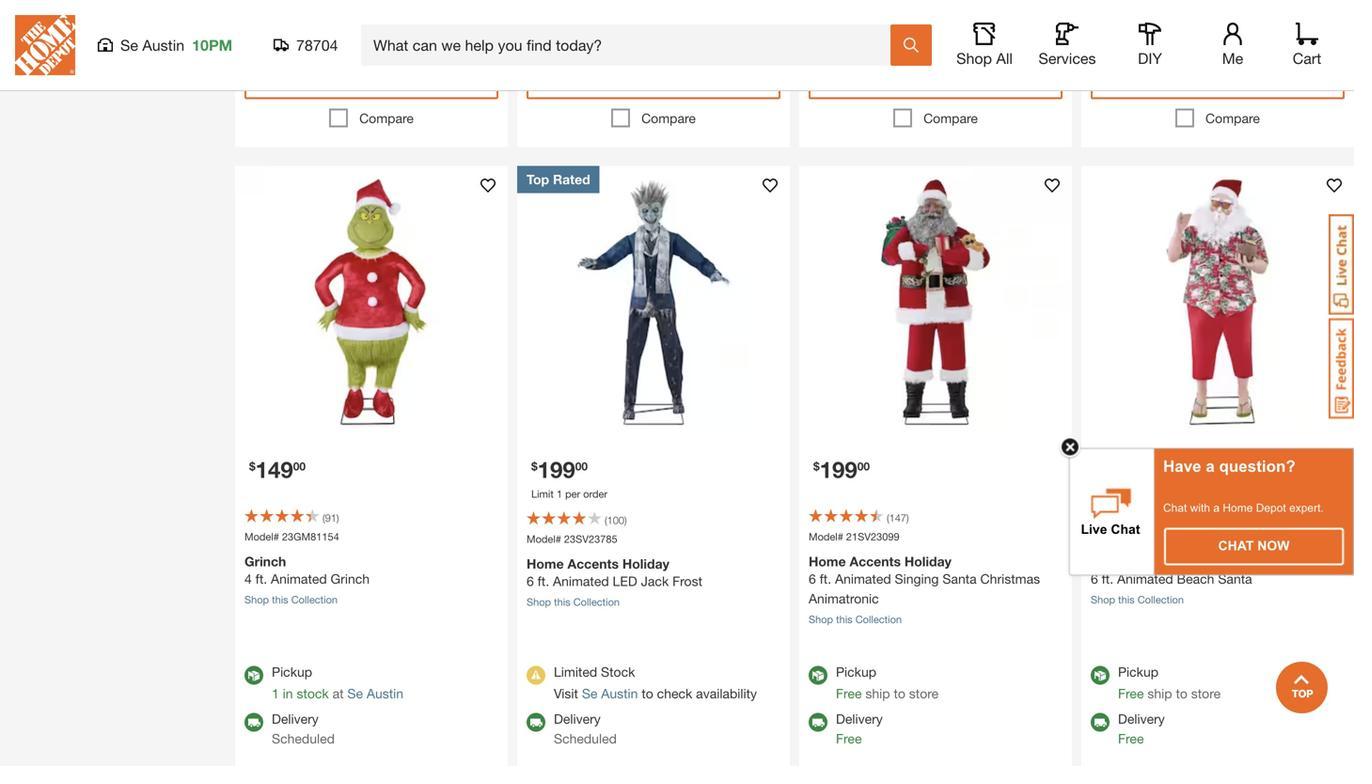Task type: vqa. For each thing, say whether or not it's contained in the screenshot.
Out
no



Task type: locate. For each thing, give the bounding box(es) containing it.
2 horizontal spatial 199
[[1102, 456, 1140, 483]]

chat with a home depot expert.
[[1164, 502, 1325, 514]]

pickup free ship to store for 00
[[1119, 665, 1221, 702]]

this down the model# 23gm81154
[[272, 594, 289, 606]]

austin right at
[[367, 686, 404, 702]]

2 available for pickup image from the left
[[1091, 667, 1110, 685]]

2 horizontal spatial 6
[[1091, 572, 1099, 587]]

shop this collection link for limit
[[527, 597, 620, 609]]

free
[[836, 686, 862, 702], [1119, 686, 1145, 702], [836, 732, 862, 747], [1119, 732, 1145, 747]]

shop down model# 23sv24195
[[1091, 594, 1116, 606]]

2 horizontal spatial $
[[814, 460, 820, 473]]

199 up limit 1 per order
[[538, 456, 576, 483]]

animated down model# 23sv23785
[[553, 574, 609, 589]]

shop this collection link down animatronic
[[809, 614, 902, 626]]

animated down model# 23sv24195
[[1118, 572, 1174, 587]]

this down animatronic
[[837, 614, 853, 626]]

6 inside home accents holiday 6 ft. animated singing santa christmas animatronic shop this collection
[[809, 572, 817, 587]]

holiday inside home accents holiday 6 ft. animated led jack frost shop this collection
[[623, 557, 670, 572]]

1 horizontal spatial $ 199 00
[[814, 456, 870, 483]]

4 00 from the left
[[1140, 460, 1153, 473]]

( up 23gm81154
[[323, 512, 325, 525]]

collection down beach
[[1138, 594, 1185, 606]]

3 compare from the left
[[924, 111, 978, 126]]

1
[[557, 488, 563, 501], [272, 686, 279, 702]]

3 to from the left
[[1177, 686, 1188, 702]]

ft. up animatronic
[[820, 572, 832, 587]]

4 delivery from the left
[[1119, 712, 1166, 727]]

ft. right 4
[[256, 572, 267, 587]]

available shipping image
[[245, 714, 263, 733], [809, 714, 828, 733]]

199
[[538, 456, 576, 483], [820, 456, 858, 483], [1102, 456, 1140, 483]]

2 pickup free ship to store from the left
[[1119, 665, 1221, 702]]

pickup 1 in stock at se austin
[[272, 665, 404, 702]]

1 ship from the left
[[866, 686, 891, 702]]

$ 199 00
[[532, 456, 588, 483], [814, 456, 870, 483]]

available for pickup image for $
[[245, 667, 263, 685]]

2 $ 199 00 from the left
[[814, 456, 870, 483]]

3 delivery from the left
[[836, 712, 883, 727]]

animated down the model# 23gm81154
[[271, 572, 327, 587]]

1 pickup from the left
[[272, 665, 312, 680]]

home down model# 23sv23785
[[527, 557, 564, 572]]

0 horizontal spatial delivery scheduled
[[272, 712, 335, 747]]

1 horizontal spatial holiday
[[905, 554, 952, 570]]

diy
[[1139, 49, 1163, 67]]

santa for 00
[[1219, 572, 1253, 587]]

ft. for 00
[[1102, 572, 1114, 587]]

check
[[657, 686, 693, 702]]

limited
[[554, 665, 598, 680]]

a
[[1207, 458, 1216, 475], [1214, 502, 1220, 514]]

1 199 from the left
[[538, 456, 576, 483]]

this inside home accents holiday 6 ft. animated led jack frost shop this collection
[[554, 597, 571, 609]]

grinch
[[245, 554, 286, 570], [331, 572, 370, 587]]

animated inside home accents holiday 6 ft. animated beach santa shop this collection
[[1118, 572, 1174, 587]]

animated for 00
[[1118, 572, 1174, 587]]

shop down animatronic
[[809, 614, 834, 626]]

199 up model# 21sv23099 at the right bottom of page
[[820, 456, 858, 483]]

0 horizontal spatial accents
[[568, 557, 619, 572]]

accents down 23sv24195
[[1132, 554, 1184, 570]]

1 delivery free from the left
[[836, 712, 883, 747]]

scheduled
[[272, 732, 335, 747], [554, 732, 617, 747]]

austin inside limited stock visit se austin to check availability
[[602, 686, 638, 702]]

2 horizontal spatial to
[[1177, 686, 1188, 702]]

1 horizontal spatial 1
[[557, 488, 563, 501]]

1 left in
[[272, 686, 279, 702]]

6 for 199
[[1091, 572, 1099, 587]]

10pm
[[192, 36, 233, 54]]

$ inside the $ 149 00
[[249, 460, 256, 473]]

$ for grinch
[[249, 460, 256, 473]]

model# left 21sv23099
[[809, 531, 844, 543]]

23sv23785
[[564, 534, 618, 546]]

grinch up 4
[[245, 554, 286, 570]]

model# down limit
[[527, 534, 562, 546]]

a right 'with' in the right bottom of the page
[[1214, 502, 1220, 514]]

to inside limited stock visit se austin to check availability
[[642, 686, 654, 702]]

3 00 from the left
[[858, 460, 870, 473]]

1 horizontal spatial available shipping image
[[809, 714, 828, 733]]

collection inside home accents holiday 6 ft. animated led jack frost shop this collection
[[574, 597, 620, 609]]

0 vertical spatial 1
[[557, 488, 563, 501]]

) for 00
[[1184, 512, 1186, 525]]

animated inside the grinch 4 ft. animated grinch shop this collection
[[271, 572, 327, 587]]

se austin 10pm
[[120, 36, 233, 54]]

1 vertical spatial grinch
[[331, 572, 370, 587]]

1 horizontal spatial scheduled
[[554, 732, 617, 747]]

availability
[[696, 686, 757, 702]]

holiday
[[905, 554, 952, 570], [1187, 554, 1234, 570], [623, 557, 670, 572]]

1 horizontal spatial pickup free ship to store
[[1119, 665, 1221, 702]]

services button
[[1038, 23, 1098, 68]]

pickup
[[272, 665, 312, 680], [836, 665, 877, 680], [1119, 665, 1159, 680]]

shop inside home accents holiday 6 ft. animated beach santa shop this collection
[[1091, 594, 1116, 606]]

scheduled down stock on the left bottom
[[272, 732, 335, 747]]

2 horizontal spatial se
[[582, 686, 598, 702]]

1 pickup free ship to store from the left
[[836, 665, 939, 702]]

1 horizontal spatial available shipping image
[[1091, 714, 1110, 733]]

shop
[[957, 49, 993, 67], [245, 594, 269, 606], [1091, 594, 1116, 606], [527, 597, 551, 609], [809, 614, 834, 626]]

00 up the model# 23gm81154
[[293, 460, 306, 473]]

0 horizontal spatial se
[[120, 36, 138, 54]]

1 available shipping image from the left
[[527, 714, 546, 733]]

se inside limited stock visit se austin to check availability
[[582, 686, 598, 702]]

have
[[1164, 458, 1202, 475]]

shop this collection link for 149
[[245, 594, 338, 606]]

1 compare from the left
[[360, 111, 414, 126]]

6 for $
[[809, 572, 817, 587]]

0 horizontal spatial available for pickup image
[[245, 667, 263, 685]]

santa right singing
[[943, 572, 977, 587]]

199 left have
[[1102, 456, 1140, 483]]

0 horizontal spatial ship
[[866, 686, 891, 702]]

ft. down model# 23sv24195
[[1102, 572, 1114, 587]]

se inside pickup 1 in stock at se austin
[[348, 686, 363, 702]]

1 santa from the left
[[943, 572, 977, 587]]

store for 199
[[910, 686, 939, 702]]

1 horizontal spatial to
[[894, 686, 906, 702]]

accents inside home accents holiday 6 ft. animated led jack frost shop this collection
[[568, 557, 619, 572]]

collection
[[291, 594, 338, 606], [1138, 594, 1185, 606], [574, 597, 620, 609], [856, 614, 902, 626]]

2 scheduled from the left
[[554, 732, 617, 747]]

animatronic
[[809, 591, 879, 607]]

se right at
[[348, 686, 363, 702]]

model# 23gm81154
[[245, 531, 339, 543]]

pickup inside pickup 1 in stock at se austin
[[272, 665, 312, 680]]

se austin link right at
[[348, 686, 404, 702]]

this inside the grinch 4 ft. animated grinch shop this collection
[[272, 594, 289, 606]]

ship
[[866, 686, 891, 702], [1148, 686, 1173, 702]]

available for pickup image
[[245, 667, 263, 685], [1091, 667, 1110, 685]]

1 delivery from the left
[[272, 712, 319, 727]]

6
[[809, 572, 817, 587], [1091, 572, 1099, 587], [527, 574, 534, 589]]

ft.
[[256, 572, 267, 587], [820, 572, 832, 587], [1102, 572, 1114, 587], [538, 574, 550, 589]]

1 horizontal spatial 199
[[820, 456, 858, 483]]

2 horizontal spatial pickup
[[1119, 665, 1159, 680]]

0 horizontal spatial available shipping image
[[245, 714, 263, 733]]

se austin link down stock
[[582, 686, 638, 702]]

2 se austin link from the left
[[582, 686, 638, 702]]

0 vertical spatial grinch
[[245, 554, 286, 570]]

0 horizontal spatial pickup
[[272, 665, 312, 680]]

holiday up jack
[[623, 557, 670, 572]]

pickup for 199
[[836, 665, 877, 680]]

00 up per
[[576, 460, 588, 473]]

ft. inside home accents holiday 6 ft. animated beach santa shop this collection
[[1102, 572, 1114, 587]]

1 horizontal spatial store
[[1192, 686, 1221, 702]]

1 horizontal spatial delivery free
[[1119, 712, 1166, 747]]

( for 00
[[1170, 512, 1172, 525]]

$ up model# 21sv23099 at the right bottom of page
[[814, 460, 820, 473]]

6 down model# 23sv23785
[[527, 574, 534, 589]]

shop this collection link
[[245, 594, 338, 606], [1091, 594, 1185, 606], [527, 597, 620, 609], [809, 614, 902, 626]]

shop this collection link down beach
[[1091, 594, 1185, 606]]

a right have
[[1207, 458, 1216, 475]]

shop down 4
[[245, 594, 269, 606]]

1 horizontal spatial $
[[532, 460, 538, 473]]

delivery free for 00
[[1119, 712, 1166, 747]]

1 to from the left
[[642, 686, 654, 702]]

store
[[910, 686, 939, 702], [1192, 686, 1221, 702]]

animated
[[271, 572, 327, 587], [836, 572, 892, 587], [1118, 572, 1174, 587], [553, 574, 609, 589]]

shop this collection link down 4
[[245, 594, 338, 606]]

available shipping image
[[527, 714, 546, 733], [1091, 714, 1110, 733]]

se right visit
[[582, 686, 598, 702]]

1 horizontal spatial available for pickup image
[[1091, 667, 1110, 685]]

accents for 199
[[1132, 554, 1184, 570]]

0 vertical spatial a
[[1207, 458, 1216, 475]]

delivery scheduled
[[272, 712, 335, 747], [554, 712, 617, 747]]

holiday up beach
[[1187, 554, 1234, 570]]

scheduled for se
[[554, 732, 617, 747]]

1 00 from the left
[[293, 460, 306, 473]]

0 horizontal spatial $
[[249, 460, 256, 473]]

2 pickup from the left
[[836, 665, 877, 680]]

2 horizontal spatial accents
[[1132, 554, 1184, 570]]

home down model# 23sv24195
[[1091, 554, 1129, 570]]

23sv24195
[[1129, 531, 1182, 543]]

1 horizontal spatial pickup
[[836, 665, 877, 680]]

1 horizontal spatial se
[[348, 686, 363, 702]]

accents down 21sv23099
[[850, 554, 901, 570]]

animated inside home accents holiday 6 ft. animated led jack frost shop this collection
[[553, 574, 609, 589]]

ft. down model# 23sv23785
[[538, 574, 550, 589]]

home inside home accents holiday 6 ft. animated led jack frost shop this collection
[[527, 557, 564, 572]]

1 horizontal spatial austin
[[367, 686, 404, 702]]

3 $ from the left
[[814, 460, 820, 473]]

austin down stock
[[602, 686, 638, 702]]

collection down animatronic
[[856, 614, 902, 626]]

santa
[[943, 572, 977, 587], [1219, 572, 1253, 587]]

question?
[[1220, 458, 1296, 475]]

00
[[293, 460, 306, 473], [576, 460, 588, 473], [858, 460, 870, 473], [1140, 460, 1153, 473]]

services
[[1039, 49, 1097, 67]]

1 $ 199 00 from the left
[[532, 456, 588, 483]]

animated inside home accents holiday 6 ft. animated singing santa christmas animatronic shop this collection
[[836, 572, 892, 587]]

animated up animatronic
[[836, 572, 892, 587]]

0 horizontal spatial delivery free
[[836, 712, 883, 747]]

accents inside home accents holiday 6 ft. animated beach santa shop this collection
[[1132, 554, 1184, 570]]

shop this collection link down led
[[527, 597, 620, 609]]

accents down 23sv23785
[[568, 557, 619, 572]]

0 horizontal spatial $ 199 00
[[532, 456, 588, 483]]

stock
[[601, 665, 635, 680]]

6 inside home accents holiday 6 ft. animated beach santa shop this collection
[[1091, 572, 1099, 587]]

home
[[1224, 502, 1254, 514], [809, 554, 846, 570], [1091, 554, 1129, 570], [527, 557, 564, 572]]

2 compare from the left
[[642, 111, 696, 126]]

this inside home accents holiday 6 ft. animated singing santa christmas animatronic shop this collection
[[837, 614, 853, 626]]

$ 199 00 up model# 21sv23099 at the right bottom of page
[[814, 456, 870, 483]]

) for 149
[[337, 512, 339, 525]]

accents
[[850, 554, 901, 570], [1132, 554, 1184, 570], [568, 557, 619, 572]]

delivery free
[[836, 712, 883, 747], [1119, 712, 1166, 747]]

rated
[[553, 172, 591, 187]]

1 horizontal spatial se austin link
[[582, 686, 638, 702]]

1 horizontal spatial santa
[[1219, 572, 1253, 587]]

( up 21sv23099
[[887, 512, 890, 525]]

4 ft. animated grinch image
[[235, 166, 508, 439]]

1 $ from the left
[[249, 460, 256, 473]]

chat now
[[1219, 539, 1290, 553]]

0 horizontal spatial to
[[642, 686, 654, 702]]

home inside home accents holiday 6 ft. animated beach santa shop this collection
[[1091, 554, 1129, 570]]

santa inside home accents holiday 6 ft. animated singing santa christmas animatronic shop this collection
[[943, 572, 977, 587]]

accents inside home accents holiday 6 ft. animated singing santa christmas animatronic shop this collection
[[850, 554, 901, 570]]

2 to from the left
[[894, 686, 906, 702]]

se left 10pm
[[120, 36, 138, 54]]

0 horizontal spatial se austin link
[[348, 686, 404, 702]]

0 horizontal spatial santa
[[943, 572, 977, 587]]

00 up 21sv23099
[[858, 460, 870, 473]]

ft. inside home accents holiday 6 ft. animated led jack frost shop this collection
[[538, 574, 550, 589]]

collection down 23gm81154
[[291, 594, 338, 606]]

grinch down 23gm81154
[[331, 572, 370, 587]]

2 horizontal spatial austin
[[602, 686, 638, 702]]

2 ship from the left
[[1148, 686, 1173, 702]]

1 scheduled from the left
[[272, 732, 335, 747]]

se austin link
[[348, 686, 404, 702], [582, 686, 638, 702]]

$ for home accents holiday
[[814, 460, 820, 473]]

shop left all
[[957, 49, 993, 67]]

91
[[325, 512, 337, 525]]

$ up limit
[[532, 460, 538, 473]]

00 left have
[[1140, 460, 1153, 473]]

1 delivery scheduled from the left
[[272, 712, 335, 747]]

holiday up singing
[[905, 554, 952, 570]]

1 horizontal spatial accents
[[850, 554, 901, 570]]

( up 23sv23785
[[605, 515, 608, 527]]

home for 00
[[1091, 554, 1129, 570]]

collection down led
[[574, 597, 620, 609]]

depot
[[1257, 502, 1287, 514]]

compare
[[360, 111, 414, 126], [642, 111, 696, 126], [924, 111, 978, 126], [1206, 111, 1261, 126]]

1 horizontal spatial 6
[[809, 572, 817, 587]]

available for pickup image for 199
[[1091, 667, 1110, 685]]

this down model# 23sv23785
[[554, 597, 571, 609]]

2 horizontal spatial holiday
[[1187, 554, 1234, 570]]

0 horizontal spatial 1
[[272, 686, 279, 702]]

2 available shipping image from the left
[[809, 714, 828, 733]]

3 pickup from the left
[[1119, 665, 1159, 680]]

2 store from the left
[[1192, 686, 1221, 702]]

$ 199 00 up limit 1 per order
[[532, 456, 588, 483]]

1 horizontal spatial delivery scheduled
[[554, 712, 617, 747]]

christmas
[[981, 572, 1041, 587]]

order
[[584, 488, 608, 501]]

holiday inside home accents holiday 6 ft. animated singing santa christmas animatronic shop this collection
[[905, 554, 952, 570]]

(
[[323, 512, 325, 525], [887, 512, 890, 525], [1170, 512, 1172, 525], [605, 515, 608, 527]]

austin
[[142, 36, 185, 54], [367, 686, 404, 702], [602, 686, 638, 702]]

store for 00
[[1192, 686, 1221, 702]]

shop down model# 23sv23785
[[527, 597, 551, 609]]

0 horizontal spatial available shipping image
[[527, 714, 546, 733]]

)
[[337, 512, 339, 525], [907, 512, 910, 525], [1184, 512, 1186, 525], [625, 515, 627, 527]]

live chat image
[[1330, 215, 1355, 315]]

2 santa from the left
[[1219, 572, 1253, 587]]

4 compare from the left
[[1206, 111, 1261, 126]]

0 horizontal spatial 199
[[538, 456, 576, 483]]

santa down chat
[[1219, 572, 1253, 587]]

( up 23sv24195
[[1170, 512, 1172, 525]]

$ up the model# 23gm81154
[[249, 460, 256, 473]]

0 horizontal spatial 6
[[527, 574, 534, 589]]

delivery for 149
[[272, 712, 319, 727]]

1 inside pickup 1 in stock at se austin
[[272, 686, 279, 702]]

1 for per
[[557, 488, 563, 501]]

1 available for pickup image from the left
[[245, 667, 263, 685]]

( for 199
[[887, 512, 890, 525]]

1 store from the left
[[910, 686, 939, 702]]

santa inside home accents holiday 6 ft. animated beach santa shop this collection
[[1219, 572, 1253, 587]]

6 down model# 23sv24195
[[1091, 572, 1099, 587]]

available shipping image for 149
[[245, 714, 263, 733]]

18
[[1172, 512, 1184, 525]]

2 delivery scheduled from the left
[[554, 712, 617, 747]]

this down model# 23sv24195
[[1119, 594, 1135, 606]]

holiday for 199
[[1187, 554, 1234, 570]]

( for 149
[[323, 512, 325, 525]]

holiday inside home accents holiday 6 ft. animated beach santa shop this collection
[[1187, 554, 1234, 570]]

model#
[[245, 531, 279, 543], [809, 531, 844, 543], [1091, 531, 1126, 543], [527, 534, 562, 546]]

0 horizontal spatial scheduled
[[272, 732, 335, 747]]

1 left per
[[557, 488, 563, 501]]

1 horizontal spatial ship
[[1148, 686, 1173, 702]]

scheduled for stock
[[272, 732, 335, 747]]

scheduled down visit
[[554, 732, 617, 747]]

collection inside home accents holiday 6 ft. animated singing santa christmas animatronic shop this collection
[[856, 614, 902, 626]]

santa for 199
[[943, 572, 977, 587]]

chat now link
[[1166, 529, 1344, 565]]

home for limit
[[527, 557, 564, 572]]

home inside home accents holiday 6 ft. animated singing santa christmas animatronic shop this collection
[[809, 554, 846, 570]]

2 delivery free from the left
[[1119, 712, 1166, 747]]

delivery scheduled down visit
[[554, 712, 617, 747]]

limited stock for pickup image
[[527, 667, 546, 685]]

to
[[642, 686, 654, 702], [894, 686, 906, 702], [1177, 686, 1188, 702]]

home down model# 21sv23099 at the right bottom of page
[[809, 554, 846, 570]]

2 available shipping image from the left
[[1091, 714, 1110, 733]]

model# for 199
[[809, 531, 844, 543]]

0 horizontal spatial pickup free ship to store
[[836, 665, 939, 702]]

1 vertical spatial 1
[[272, 686, 279, 702]]

delivery scheduled down stock on the left bottom
[[272, 712, 335, 747]]

$
[[249, 460, 256, 473], [532, 460, 538, 473], [814, 460, 820, 473]]

0 horizontal spatial holiday
[[623, 557, 670, 572]]

me button
[[1203, 23, 1264, 68]]

2 delivery from the left
[[554, 712, 601, 727]]

se
[[120, 36, 138, 54], [348, 686, 363, 702], [582, 686, 598, 702]]

ft. inside home accents holiday 6 ft. animated singing santa christmas animatronic shop this collection
[[820, 572, 832, 587]]

model# up 4
[[245, 531, 279, 543]]

6 up animatronic
[[809, 572, 817, 587]]

1 available shipping image from the left
[[245, 714, 263, 733]]

pickup free ship to store
[[836, 665, 939, 702], [1119, 665, 1221, 702]]

austin left 10pm
[[142, 36, 185, 54]]

model# 23sv23785
[[527, 534, 618, 546]]

top
[[527, 172, 550, 187]]

model# left 23sv24195
[[1091, 531, 1126, 543]]

0 horizontal spatial store
[[910, 686, 939, 702]]

1 vertical spatial a
[[1214, 502, 1220, 514]]



Task type: describe. For each thing, give the bounding box(es) containing it.
1 se austin link from the left
[[348, 686, 404, 702]]

) for limit
[[625, 515, 627, 527]]

model# for 149
[[245, 531, 279, 543]]

per
[[566, 488, 581, 501]]

199 00
[[1102, 456, 1153, 483]]

$ 149 00
[[249, 456, 306, 483]]

to for 199
[[1177, 686, 1188, 702]]

limit 1 per order
[[532, 488, 608, 501]]

cart link
[[1287, 23, 1329, 68]]

6 inside home accents holiday 6 ft. animated led jack frost shop this collection
[[527, 574, 534, 589]]

( 147 )
[[887, 512, 910, 525]]

ship for 00
[[1148, 686, 1173, 702]]

78704 button
[[274, 36, 339, 55]]

austin inside pickup 1 in stock at se austin
[[367, 686, 404, 702]]

2 00 from the left
[[576, 460, 588, 473]]

shop inside button
[[957, 49, 993, 67]]

delivery for 199
[[836, 712, 883, 727]]

21sv23099
[[847, 531, 900, 543]]

pickup free ship to store for 199
[[836, 665, 939, 702]]

accents for $
[[850, 554, 901, 570]]

available for pickup image
[[809, 667, 828, 685]]

animated for 199
[[836, 572, 892, 587]]

collection inside the grinch 4 ft. animated grinch shop this collection
[[291, 594, 338, 606]]

00 inside the $ 149 00
[[293, 460, 306, 473]]

led
[[613, 574, 638, 589]]

model# 23sv24195
[[1091, 531, 1182, 543]]

limit
[[532, 488, 554, 501]]

shop this collection link for 00
[[1091, 594, 1185, 606]]

chat
[[1164, 502, 1188, 514]]

all
[[997, 49, 1013, 67]]

shop all button
[[955, 23, 1015, 68]]

visit
[[554, 686, 579, 702]]

me
[[1223, 49, 1244, 67]]

2 199 from the left
[[820, 456, 858, 483]]

have a question?
[[1164, 458, 1296, 475]]

animated for limit
[[553, 574, 609, 589]]

100
[[608, 515, 625, 527]]

diy button
[[1121, 23, 1181, 68]]

1 horizontal spatial grinch
[[331, 572, 370, 587]]

ft. for 199
[[820, 572, 832, 587]]

limited stock visit se austin to check availability
[[554, 665, 757, 702]]

shop inside home accents holiday 6 ft. animated led jack frost shop this collection
[[527, 597, 551, 609]]

home accents holiday 6 ft. animated singing santa christmas animatronic shop this collection
[[809, 554, 1041, 626]]

1 for in
[[272, 686, 279, 702]]

to for $
[[894, 686, 906, 702]]

home for 199
[[809, 554, 846, 570]]

stock
[[297, 686, 329, 702]]

6 ft. animated led jack frost image
[[518, 166, 790, 439]]

ship for 199
[[866, 686, 891, 702]]

beach
[[1178, 572, 1215, 587]]

chat
[[1219, 539, 1255, 553]]

delivery scheduled for stock
[[272, 712, 335, 747]]

( 100 )
[[605, 515, 627, 527]]

this inside home accents holiday 6 ft. animated beach santa shop this collection
[[1119, 594, 1135, 606]]

feedback link image
[[1330, 318, 1355, 420]]

available shipping image for scheduled
[[527, 714, 546, 733]]

home left depot
[[1224, 502, 1254, 514]]

shop inside home accents holiday 6 ft. animated singing santa christmas animatronic shop this collection
[[809, 614, 834, 626]]

3 199 from the left
[[1102, 456, 1140, 483]]

ft. for limit
[[538, 574, 550, 589]]

model# for limit
[[527, 534, 562, 546]]

( 91 )
[[323, 512, 339, 525]]

model# 21sv23099
[[809, 531, 900, 543]]

available shipping image for free
[[1091, 714, 1110, 733]]

singing
[[895, 572, 939, 587]]

ft. inside the grinch 4 ft. animated grinch shop this collection
[[256, 572, 267, 587]]

model# for 00
[[1091, 531, 1126, 543]]

in
[[283, 686, 293, 702]]

delivery scheduled for se
[[554, 712, 617, 747]]

0 horizontal spatial austin
[[142, 36, 185, 54]]

expert.
[[1290, 502, 1325, 514]]

149
[[256, 456, 293, 483]]

with
[[1191, 502, 1211, 514]]

top rated
[[527, 172, 591, 187]]

6 ft. animated singing santa christmas animatronic image
[[800, 166, 1073, 439]]

147
[[890, 512, 907, 525]]

6 ft. animated beach santa image
[[1082, 166, 1355, 439]]

holiday for $
[[905, 554, 952, 570]]

available shipping image for 199
[[809, 714, 828, 733]]

( for limit
[[605, 515, 608, 527]]

2 $ from the left
[[532, 460, 538, 473]]

the home depot logo image
[[15, 15, 75, 75]]

( 18 )
[[1170, 512, 1186, 525]]

frost
[[673, 574, 703, 589]]

jack
[[641, 574, 669, 589]]

00 inside 199 00
[[1140, 460, 1153, 473]]

) for 199
[[907, 512, 910, 525]]

4
[[245, 572, 252, 587]]

shop inside the grinch 4 ft. animated grinch shop this collection
[[245, 594, 269, 606]]

home accents holiday 6 ft. animated led jack frost shop this collection
[[527, 557, 703, 609]]

0 horizontal spatial grinch
[[245, 554, 286, 570]]

78704
[[296, 36, 338, 54]]

at
[[333, 686, 344, 702]]

collection inside home accents holiday 6 ft. animated beach santa shop this collection
[[1138, 594, 1185, 606]]

pickup for 149
[[272, 665, 312, 680]]

delivery for 00
[[1119, 712, 1166, 727]]

shop this collection link for 199
[[809, 614, 902, 626]]

23gm81154
[[282, 531, 339, 543]]

cart
[[1294, 49, 1322, 67]]

home accents holiday 6 ft. animated beach santa shop this collection
[[1091, 554, 1253, 606]]

now
[[1258, 539, 1290, 553]]

shop all
[[957, 49, 1013, 67]]

What can we help you find today? search field
[[374, 25, 890, 65]]

grinch 4 ft. animated grinch shop this collection
[[245, 554, 370, 606]]

delivery free for 199
[[836, 712, 883, 747]]



